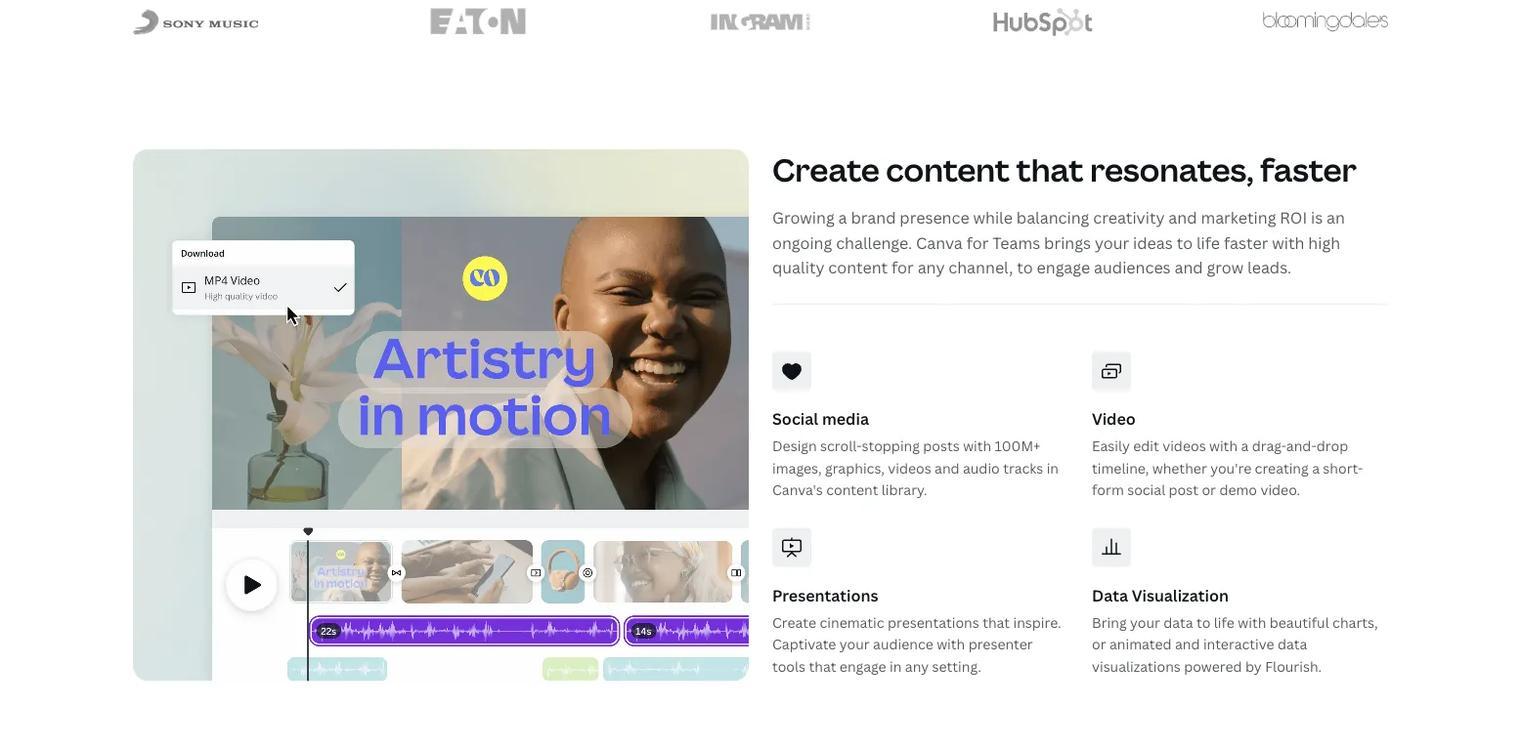 Task type: locate. For each thing, give the bounding box(es) containing it.
your down cinematic
[[839, 635, 870, 654]]

social media design scroll-stopping posts with 100m+ images, graphics, videos and audio tracks in canva's content library.
[[772, 408, 1059, 499]]

engage down cinematic
[[839, 657, 886, 676]]

audiences
[[1094, 257, 1171, 278]]

videos up "library."
[[888, 459, 931, 477]]

powered
[[1184, 657, 1242, 676]]

your inside presentations create cinematic presentations that inspire. captivate your audience with presenter tools that engage in any setting.
[[839, 635, 870, 654]]

content
[[886, 148, 1010, 191], [828, 257, 888, 278], [826, 481, 878, 499]]

0 horizontal spatial engage
[[839, 657, 886, 676]]

faster down marketing
[[1224, 232, 1268, 253]]

stopping
[[862, 437, 920, 455]]

data up flourish.
[[1278, 635, 1307, 654]]

0 horizontal spatial or
[[1092, 635, 1106, 654]]

2 horizontal spatial a
[[1312, 459, 1320, 477]]

1 vertical spatial engage
[[839, 657, 886, 676]]

to down the visualization
[[1197, 614, 1211, 632]]

1 horizontal spatial data
[[1278, 635, 1307, 654]]

create inside presentations create cinematic presentations that inspire. captivate your audience with presenter tools that engage in any setting.
[[772, 614, 816, 632]]

0 vertical spatial for
[[966, 232, 989, 253]]

and left grow
[[1174, 257, 1203, 278]]

life up interactive
[[1214, 614, 1234, 632]]

1 vertical spatial life
[[1214, 614, 1234, 632]]

videos inside social media design scroll-stopping posts with 100m+ images, graphics, videos and audio tracks in canva's content library.
[[888, 459, 931, 477]]

a
[[838, 207, 847, 228], [1241, 437, 1249, 455], [1312, 459, 1320, 477]]

engage
[[1037, 257, 1090, 278], [839, 657, 886, 676]]

0 vertical spatial in
[[1047, 459, 1059, 477]]

0 vertical spatial data
[[1163, 614, 1193, 632]]

0 vertical spatial engage
[[1037, 257, 1090, 278]]

with up the you're
[[1209, 437, 1238, 455]]

create up growing
[[772, 148, 880, 191]]

in
[[1047, 459, 1059, 477], [890, 657, 902, 676]]

any down audience
[[905, 657, 929, 676]]

engage inside presentations create cinematic presentations that inspire. captivate your audience with presenter tools that engage in any setting.
[[839, 657, 886, 676]]

1 horizontal spatial or
[[1202, 481, 1216, 499]]

social
[[1127, 481, 1165, 499]]

teams
[[992, 232, 1040, 253]]

2 vertical spatial content
[[826, 481, 878, 499]]

content inside growing a brand presence while balancing creativity and marketing roi is an ongoing challenge. canva for teams brings your ideas to life faster with high quality content for any channel, to engage audiences and grow leads.
[[828, 257, 888, 278]]

create content that resonates, faster
[[772, 148, 1357, 191]]

drag-
[[1252, 437, 1286, 455]]

in inside presentations create cinematic presentations that inspire. captivate your audience with presenter tools that engage in any setting.
[[890, 657, 902, 676]]

and up the powered
[[1175, 635, 1200, 654]]

edit
[[1133, 437, 1159, 455]]

2 vertical spatial your
[[839, 635, 870, 654]]

quality
[[772, 257, 825, 278]]

that up the balancing at the top
[[1016, 148, 1084, 191]]

for down "challenge."
[[892, 257, 914, 278]]

1 horizontal spatial that
[[983, 614, 1010, 632]]

1 create from the top
[[772, 148, 880, 191]]

faster
[[1260, 148, 1357, 191], [1224, 232, 1268, 253]]

a left brand
[[838, 207, 847, 228]]

with inside social media design scroll-stopping posts with 100m+ images, graphics, videos and audio tracks in canva's content library.
[[963, 437, 991, 455]]

and inside social media design scroll-stopping posts with 100m+ images, graphics, videos and audio tracks in canva's content library.
[[935, 459, 959, 477]]

charts,
[[1332, 614, 1378, 632]]

media
[[822, 408, 869, 429]]

1 vertical spatial or
[[1092, 635, 1106, 654]]

2 vertical spatial a
[[1312, 459, 1320, 477]]

1 vertical spatial your
[[1130, 614, 1160, 632]]

tracks
[[1003, 459, 1043, 477]]

an
[[1326, 207, 1345, 228]]

in for social media
[[1047, 459, 1059, 477]]

with inside "easily edit videos with a drag-and-drop timeline, whether you're creating a short- form social post or demo video."
[[1209, 437, 1238, 455]]

1 horizontal spatial a
[[1241, 437, 1249, 455]]

to right 'ideas'
[[1177, 232, 1193, 253]]

any down canva
[[918, 257, 945, 278]]

0 vertical spatial a
[[838, 207, 847, 228]]

engage down 'brings'
[[1037, 257, 1090, 278]]

or inside "easily edit videos with a drag-and-drop timeline, whether you're creating a short- form social post or demo video."
[[1202, 481, 1216, 499]]

0 vertical spatial your
[[1095, 232, 1129, 253]]

0 horizontal spatial a
[[838, 207, 847, 228]]

animated
[[1109, 635, 1172, 654]]

1 horizontal spatial videos
[[1162, 437, 1206, 455]]

life up grow
[[1196, 232, 1220, 253]]

0 horizontal spatial videos
[[888, 459, 931, 477]]

1 horizontal spatial to
[[1177, 232, 1193, 253]]

0 horizontal spatial that
[[809, 657, 836, 676]]

0 vertical spatial create
[[772, 148, 880, 191]]

by
[[1245, 657, 1262, 676]]

0 vertical spatial to
[[1177, 232, 1193, 253]]

0 vertical spatial videos
[[1162, 437, 1206, 455]]

in right the tracks
[[1047, 459, 1059, 477]]

with down roi
[[1272, 232, 1304, 253]]

interactive
[[1203, 635, 1274, 654]]

videos up whether
[[1162, 437, 1206, 455]]

flourish.
[[1265, 657, 1322, 676]]

0 vertical spatial that
[[1016, 148, 1084, 191]]

a left drag- on the right
[[1241, 437, 1249, 455]]

social
[[772, 408, 818, 429]]

presentations create cinematic presentations that inspire. captivate your audience with presenter tools that engage in any setting.
[[772, 585, 1061, 676]]

is
[[1311, 207, 1323, 228]]

1 vertical spatial that
[[983, 614, 1010, 632]]

graphics,
[[825, 459, 885, 477]]

create up 'captivate'
[[772, 614, 816, 632]]

to inside data visualization bring your data to life with beautiful charts, or animated and interactive data visualizations powered by flourish.
[[1197, 614, 1211, 632]]

2 vertical spatial to
[[1197, 614, 1211, 632]]

engage inside growing a brand presence while balancing creativity and marketing roi is an ongoing challenge. canva for teams brings your ideas to life faster with high quality content for any channel, to engage audiences and grow leads.
[[1037, 257, 1090, 278]]

1 vertical spatial faster
[[1224, 232, 1268, 253]]

that down 'captivate'
[[809, 657, 836, 676]]

content up presence
[[886, 148, 1010, 191]]

to
[[1177, 232, 1193, 253], [1017, 257, 1033, 278], [1197, 614, 1211, 632]]

your down creativity
[[1095, 232, 1129, 253]]

marketing
[[1201, 207, 1276, 228]]

0 vertical spatial any
[[918, 257, 945, 278]]

whether
[[1152, 459, 1207, 477]]

your up animated
[[1130, 614, 1160, 632]]

createcontentthatresonates image
[[133, 149, 749, 682]]

with up "setting."
[[937, 635, 965, 654]]

your
[[1095, 232, 1129, 253], [1130, 614, 1160, 632], [839, 635, 870, 654]]

with
[[1272, 232, 1304, 253], [963, 437, 991, 455], [1209, 437, 1238, 455], [1238, 614, 1266, 632], [937, 635, 965, 654]]

1 vertical spatial create
[[772, 614, 816, 632]]

or down bring
[[1092, 635, 1106, 654]]

with up interactive
[[1238, 614, 1266, 632]]

videos
[[1162, 437, 1206, 455], [888, 459, 931, 477]]

a down and-
[[1312, 459, 1320, 477]]

demo
[[1219, 481, 1257, 499]]

data
[[1163, 614, 1193, 632], [1278, 635, 1307, 654]]

for
[[966, 232, 989, 253], [892, 257, 914, 278]]

or
[[1202, 481, 1216, 499], [1092, 635, 1106, 654]]

life
[[1196, 232, 1220, 253], [1214, 614, 1234, 632]]

that up presenter
[[983, 614, 1010, 632]]

your inside data visualization bring your data to life with beautiful charts, or animated and interactive data visualizations powered by flourish.
[[1130, 614, 1160, 632]]

in down audience
[[890, 657, 902, 676]]

presentations
[[888, 614, 979, 632]]

and
[[1168, 207, 1197, 228], [1174, 257, 1203, 278], [935, 459, 959, 477], [1175, 635, 1200, 654]]

1 vertical spatial in
[[890, 657, 902, 676]]

1 horizontal spatial in
[[1047, 459, 1059, 477]]

canva
[[916, 232, 963, 253]]

with inside presentations create cinematic presentations that inspire. captivate your audience with presenter tools that engage in any setting.
[[937, 635, 965, 654]]

with up the audio
[[963, 437, 991, 455]]

1 vertical spatial any
[[905, 657, 929, 676]]

1 vertical spatial content
[[828, 257, 888, 278]]

1 horizontal spatial for
[[966, 232, 989, 253]]

any
[[918, 257, 945, 278], [905, 657, 929, 676]]

presenter
[[968, 635, 1033, 654]]

2 create from the top
[[772, 614, 816, 632]]

for up the channel,
[[966, 232, 989, 253]]

or right post
[[1202, 481, 1216, 499]]

design
[[772, 437, 817, 455]]

1 vertical spatial to
[[1017, 257, 1033, 278]]

to down teams
[[1017, 257, 1033, 278]]

content down "graphics,"
[[826, 481, 878, 499]]

1 vertical spatial videos
[[888, 459, 931, 477]]

video.
[[1260, 481, 1300, 499]]

with inside growing a brand presence while balancing creativity and marketing roi is an ongoing challenge. canva for teams brings your ideas to life faster with high quality content for any channel, to engage audiences and grow leads.
[[1272, 232, 1304, 253]]

0 horizontal spatial in
[[890, 657, 902, 676]]

captivate
[[772, 635, 836, 654]]

growing
[[772, 207, 834, 228]]

in inside social media design scroll-stopping posts with 100m+ images, graphics, videos and audio tracks in canva's content library.
[[1047, 459, 1059, 477]]

data down the visualization
[[1163, 614, 1193, 632]]

2 horizontal spatial to
[[1197, 614, 1211, 632]]

high
[[1308, 232, 1340, 253]]

0 vertical spatial or
[[1202, 481, 1216, 499]]

create
[[772, 148, 880, 191], [772, 614, 816, 632]]

and inside data visualization bring your data to life with beautiful charts, or animated and interactive data visualizations powered by flourish.
[[1175, 635, 1200, 654]]

and down the posts
[[935, 459, 959, 477]]

and-
[[1286, 437, 1317, 455]]

balancing
[[1016, 207, 1089, 228]]

ingram miro image
[[711, 14, 810, 30]]

data
[[1092, 585, 1128, 606]]

content inside social media design scroll-stopping posts with 100m+ images, graphics, videos and audio tracks in canva's content library.
[[826, 481, 878, 499]]

0 vertical spatial life
[[1196, 232, 1220, 253]]

0 horizontal spatial for
[[892, 257, 914, 278]]

ideas
[[1133, 232, 1173, 253]]

1 horizontal spatial engage
[[1037, 257, 1090, 278]]

timeline,
[[1092, 459, 1149, 477]]

that
[[1016, 148, 1084, 191], [983, 614, 1010, 632], [809, 657, 836, 676]]

data visualization bring your data to life with beautiful charts, or animated and interactive data visualizations powered by flourish.
[[1092, 585, 1378, 676]]

faster up is
[[1260, 148, 1357, 191]]

content down "challenge."
[[828, 257, 888, 278]]



Task type: describe. For each thing, give the bounding box(es) containing it.
video
[[1092, 408, 1136, 429]]

tools
[[772, 657, 806, 676]]

beautiful
[[1270, 614, 1329, 632]]

any inside presentations create cinematic presentations that inspire. captivate your audience with presenter tools that engage in any setting.
[[905, 657, 929, 676]]

drop
[[1316, 437, 1348, 455]]

short-
[[1323, 459, 1363, 477]]

0 vertical spatial content
[[886, 148, 1010, 191]]

eaton image
[[431, 8, 525, 36]]

post
[[1169, 481, 1198, 499]]

videos inside "easily edit videos with a drag-and-drop timeline, whether you're creating a short- form social post or demo video."
[[1162, 437, 1206, 455]]

grow
[[1207, 257, 1244, 278]]

or inside data visualization bring your data to life with beautiful charts, or animated and interactive data visualizations powered by flourish.
[[1092, 635, 1106, 654]]

brings
[[1044, 232, 1091, 253]]

hubspot image
[[994, 8, 1092, 36]]

setting.
[[932, 657, 981, 676]]

bloomingdale's image
[[1263, 12, 1388, 32]]

a inside growing a brand presence while balancing creativity and marketing roi is an ongoing challenge. canva for teams brings your ideas to life faster with high quality content for any channel, to engage audiences and grow leads.
[[838, 207, 847, 228]]

images,
[[772, 459, 822, 477]]

brand
[[851, 207, 896, 228]]

challenge.
[[836, 232, 912, 253]]

1 vertical spatial a
[[1241, 437, 1249, 455]]

life inside growing a brand presence while balancing creativity and marketing roi is an ongoing challenge. canva for teams brings your ideas to life faster with high quality content for any channel, to engage audiences and grow leads.
[[1196, 232, 1220, 253]]

presentations
[[772, 585, 878, 606]]

2 horizontal spatial that
[[1016, 148, 1084, 191]]

and up 'ideas'
[[1168, 207, 1197, 228]]

library.
[[882, 481, 927, 499]]

presence
[[900, 207, 969, 228]]

while
[[973, 207, 1013, 228]]

ongoing
[[772, 232, 832, 253]]

bring
[[1092, 614, 1127, 632]]

scroll-
[[820, 437, 862, 455]]

form
[[1092, 481, 1124, 499]]

resonates,
[[1090, 148, 1254, 191]]

faster inside growing a brand presence while balancing creativity and marketing roi is an ongoing challenge. canva for teams brings your ideas to life faster with high quality content for any channel, to engage audiences and grow leads.
[[1224, 232, 1268, 253]]

in for presentations
[[890, 657, 902, 676]]

life inside data visualization bring your data to life with beautiful charts, or animated and interactive data visualizations powered by flourish.
[[1214, 614, 1234, 632]]

roi
[[1280, 207, 1307, 228]]

inspire.
[[1013, 614, 1061, 632]]

canva's
[[772, 481, 823, 499]]

your inside growing a brand presence while balancing creativity and marketing roi is an ongoing challenge. canva for teams brings your ideas to life faster with high quality content for any channel, to engage audiences and grow leads.
[[1095, 232, 1129, 253]]

2 vertical spatial that
[[809, 657, 836, 676]]

cinematic
[[820, 614, 884, 632]]

easily
[[1092, 437, 1130, 455]]

visualization
[[1132, 585, 1229, 606]]

sony music image
[[133, 9, 258, 35]]

posts
[[923, 437, 960, 455]]

0 horizontal spatial to
[[1017, 257, 1033, 278]]

100m+
[[995, 437, 1040, 455]]

audio
[[963, 459, 1000, 477]]

audience
[[873, 635, 933, 654]]

easily edit videos with a drag-and-drop timeline, whether you're creating a short- form social post or demo video.
[[1092, 437, 1363, 499]]

you're
[[1210, 459, 1251, 477]]

1 vertical spatial for
[[892, 257, 914, 278]]

0 horizontal spatial data
[[1163, 614, 1193, 632]]

creativity
[[1093, 207, 1165, 228]]

with inside data visualization bring your data to life with beautiful charts, or animated and interactive data visualizations powered by flourish.
[[1238, 614, 1266, 632]]

channel,
[[948, 257, 1013, 278]]

any inside growing a brand presence while balancing creativity and marketing roi is an ongoing challenge. canva for teams brings your ideas to life faster with high quality content for any channel, to engage audiences and grow leads.
[[918, 257, 945, 278]]

visualizations
[[1092, 657, 1181, 676]]

growing a brand presence while balancing creativity and marketing roi is an ongoing challenge. canva for teams brings your ideas to life faster with high quality content for any channel, to engage audiences and grow leads.
[[772, 207, 1345, 278]]

0 vertical spatial faster
[[1260, 148, 1357, 191]]

leads.
[[1247, 257, 1291, 278]]

creating
[[1255, 459, 1309, 477]]

1 vertical spatial data
[[1278, 635, 1307, 654]]



Task type: vqa. For each thing, say whether or not it's contained in the screenshot.
the left '1080'
no



